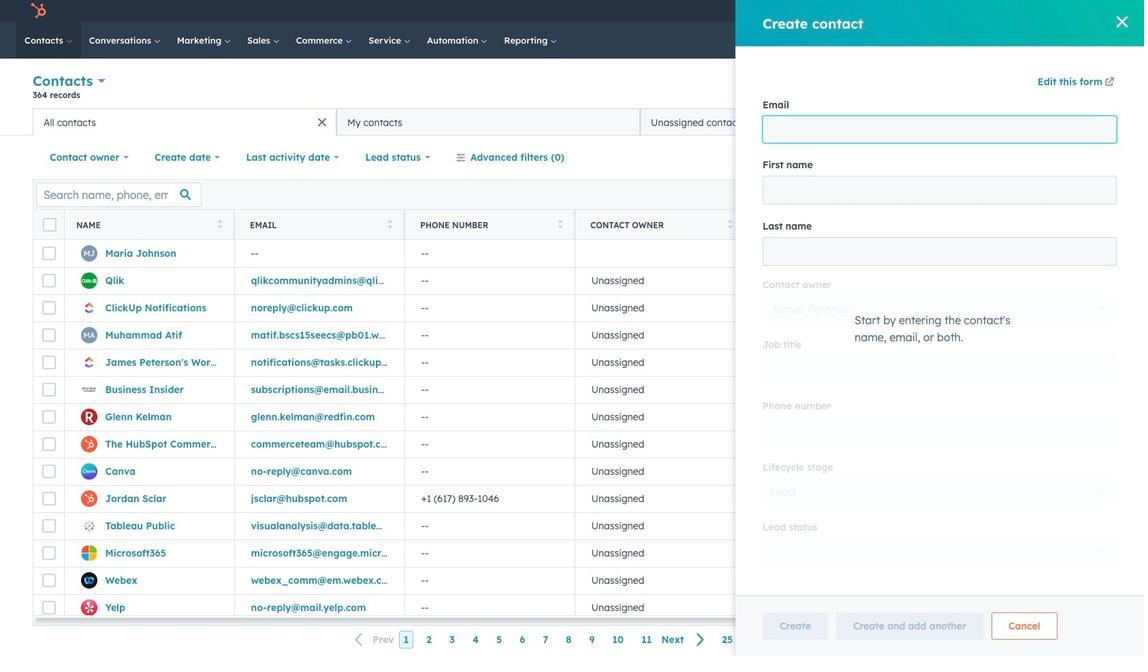 Task type: describe. For each thing, give the bounding box(es) containing it.
1 press to sort. image from the left
[[217, 219, 222, 229]]

Search name, phone, email addresses, or company search field
[[36, 182, 202, 207]]

james peterson image
[[987, 5, 999, 17]]

3 press to sort. element from the left
[[558, 219, 563, 231]]

1 press to sort. element from the left
[[217, 219, 222, 231]]

pagination navigation
[[347, 631, 714, 649]]

4 press to sort. element from the left
[[728, 219, 733, 231]]

2 press to sort. image from the left
[[728, 219, 733, 229]]



Task type: vqa. For each thing, say whether or not it's contained in the screenshot.
CLOSE 'Icon'
no



Task type: locate. For each thing, give the bounding box(es) containing it.
1 press to sort. image from the left
[[387, 219, 392, 229]]

Search HubSpot search field
[[953, 29, 1097, 52]]

1 horizontal spatial press to sort. image
[[558, 219, 563, 229]]

column header
[[745, 210, 916, 240]]

1 horizontal spatial press to sort. image
[[728, 219, 733, 229]]

marketplaces image
[[884, 6, 896, 18]]

2 press to sort. image from the left
[[558, 219, 563, 229]]

banner
[[33, 70, 1112, 108]]

press to sort. image
[[387, 219, 392, 229], [728, 219, 733, 229]]

0 horizontal spatial press to sort. image
[[217, 219, 222, 229]]

press to sort. image
[[217, 219, 222, 229], [558, 219, 563, 229]]

2 press to sort. element from the left
[[387, 219, 392, 231]]

menu
[[784, 0, 1128, 22]]

press to sort. element
[[217, 219, 222, 231], [387, 219, 392, 231], [558, 219, 563, 231], [728, 219, 733, 231]]

0 horizontal spatial press to sort. image
[[387, 219, 392, 229]]



